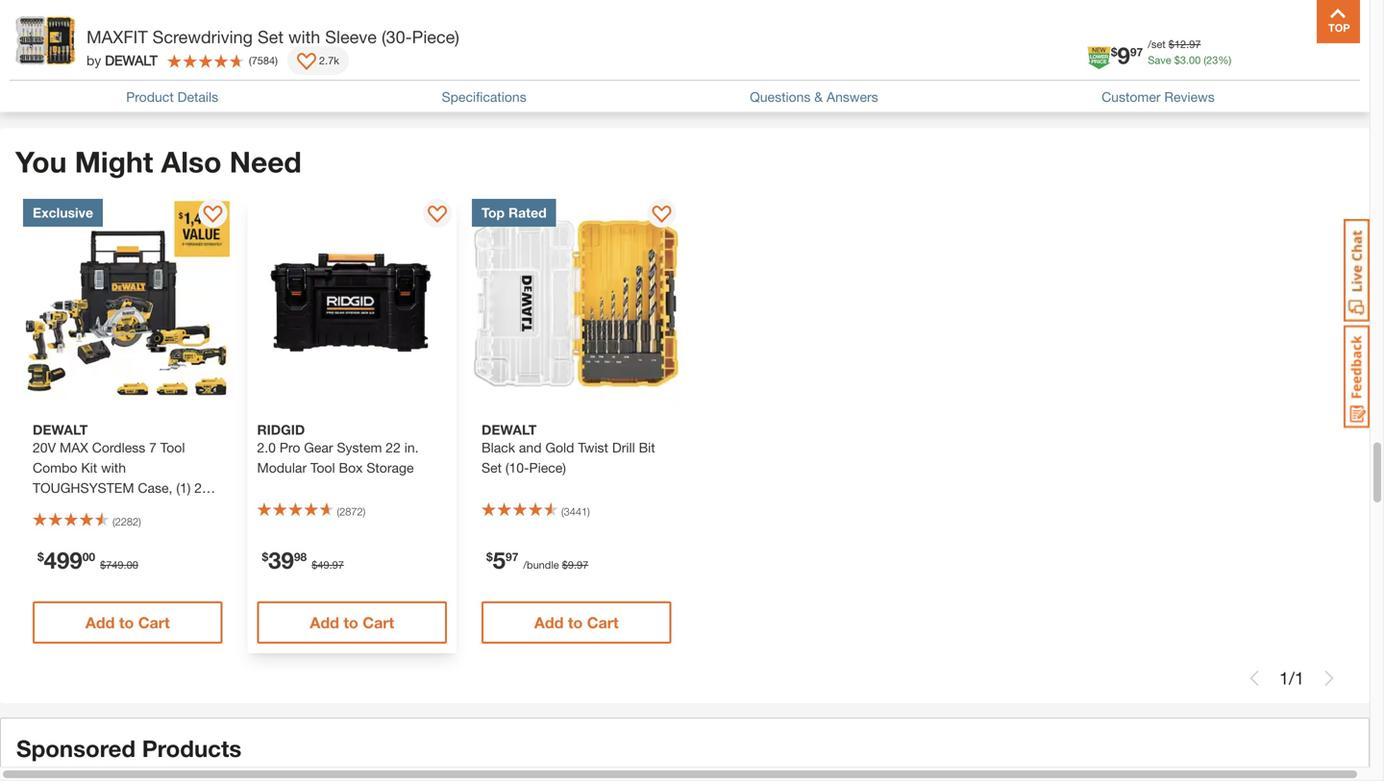 Task type: locate. For each thing, give the bounding box(es) containing it.
add up by
[[85, 24, 115, 42]]

. down 2282
[[124, 559, 127, 572]]

$ right /set
[[1169, 38, 1175, 50]]

drill
[[612, 440, 635, 456]]

sponsored
[[16, 735, 136, 762]]

dewalt down maxfit
[[105, 52, 158, 68]]

1 vertical spatial and
[[118, 501, 141, 516]]

to
[[119, 24, 134, 42], [344, 24, 358, 42], [119, 614, 134, 632], [344, 614, 358, 632], [568, 614, 583, 632]]

/ for 1
[[1289, 668, 1295, 689]]

1 horizontal spatial 3
[[1295, 78, 1305, 99]]

/
[[1289, 78, 1295, 99], [1289, 668, 1295, 689]]

22
[[386, 440, 401, 456]]

2.7k button
[[287, 46, 349, 75]]

$ left /set
[[1111, 45, 1118, 59]]

( for 499
[[112, 516, 115, 528]]

2 / from the top
[[1289, 668, 1295, 689]]

and
[[519, 440, 542, 456], [118, 501, 141, 516]]

1 vertical spatial piece)
[[529, 460, 566, 476]]

0 vertical spatial 9
[[1118, 41, 1130, 69]]

cordless
[[92, 440, 145, 456]]

2
[[1280, 78, 1289, 99]]

2282
[[115, 516, 139, 528]]

1 horizontal spatial and
[[519, 440, 542, 456]]

1 horizontal spatial 1
[[1295, 668, 1305, 689]]

$ right /bundle
[[562, 559, 568, 572]]

00 left 23
[[1189, 54, 1201, 66]]

display image left 2.7k
[[297, 53, 316, 72]]

0 vertical spatial with
[[288, 26, 320, 47]]

add to cart button
[[33, 12, 223, 54], [257, 12, 447, 54], [33, 602, 223, 644], [257, 602, 447, 644], [482, 602, 672, 644]]

dewalt inside dewalt black and gold twist drill bit set (10-piece)
[[482, 422, 537, 438]]

0 vertical spatial /
[[1289, 78, 1295, 99]]

answers
[[827, 89, 878, 105]]

questions & answers
[[750, 89, 878, 105]]

1 left this is the last slide icon
[[1295, 668, 1305, 689]]

0 horizontal spatial set
[[258, 26, 284, 47]]

tool right 7
[[160, 440, 185, 456]]

in.
[[405, 440, 419, 456]]

0 vertical spatial display image
[[297, 53, 316, 72]]

0 horizontal spatial 3
[[1180, 54, 1186, 66]]

( down maxfit screwdriving set with sleeve (30-piece)
[[249, 54, 252, 67]]

0 vertical spatial and
[[519, 440, 542, 456]]

. inside '$ 499 00 $ 749 . 00'
[[124, 559, 127, 572]]

1 vertical spatial /
[[1289, 668, 1295, 689]]

00 right 749 at the bottom left of the page
[[127, 559, 138, 572]]

set up 7584 at the left top
[[258, 26, 284, 47]]

3
[[1180, 54, 1186, 66], [1295, 78, 1305, 99]]

system
[[337, 440, 382, 456]]

00
[[1189, 54, 1201, 66], [82, 550, 95, 564], [127, 559, 138, 572]]

display image for 5
[[652, 206, 672, 225]]

0 vertical spatial tool
[[160, 440, 185, 456]]

499
[[44, 547, 82, 574]]

1 horizontal spatial set
[[482, 460, 502, 476]]

pro
[[280, 440, 300, 456]]

to up '2.7k' dropdown button
[[344, 24, 358, 42]]

97 right /bundle
[[577, 559, 589, 572]]

97 right 12
[[1189, 38, 1201, 50]]

( up $ 5 97 /bundle $ 9 . 97
[[561, 506, 564, 518]]

toughsystem
[[33, 480, 134, 496]]

dewalt up black
[[482, 422, 537, 438]]

products
[[142, 735, 242, 762]]

ridgid 2.0 pro gear system 22 in. modular tool box storage
[[257, 422, 419, 476]]

2 / 3
[[1280, 78, 1305, 99]]

00 inside /set $ 12 . 97 save $ 3 . 00 ( 23 %)
[[1189, 54, 1201, 66]]

( for 5
[[561, 506, 564, 518]]

piece) down gold
[[529, 460, 566, 476]]

piece) up specifications
[[412, 26, 460, 47]]

0 horizontal spatial 9
[[568, 559, 574, 572]]

$ inside $ 9 97
[[1111, 45, 1118, 59]]

$ down batteries
[[100, 559, 106, 572]]

and inside dewalt black and gold twist drill bit set (10-piece)
[[519, 440, 542, 456]]

20v max cordless 7 tool combo kit with toughsystem case, (1) 20v 4.0ah battery and (2) 20v 2.0ah batteries image
[[23, 199, 232, 408]]

9
[[1118, 41, 1130, 69], [568, 559, 574, 572]]

) down the "twist" at bottom
[[588, 506, 590, 518]]

3 down 12
[[1180, 54, 1186, 66]]

20v
[[33, 440, 56, 456], [194, 480, 218, 496], [163, 501, 186, 516]]

tool
[[160, 440, 185, 456], [311, 460, 335, 476]]

set down black
[[482, 460, 502, 476]]

1 vertical spatial set
[[482, 460, 502, 476]]

97
[[1189, 38, 1201, 50], [1130, 45, 1143, 59], [506, 550, 519, 564], [332, 559, 344, 572], [577, 559, 589, 572]]

1 horizontal spatial display image
[[652, 206, 672, 225]]

1 horizontal spatial with
[[288, 26, 320, 47]]

97 inside $ 39 98 $ 49 . 97
[[332, 559, 344, 572]]

. right 98
[[329, 559, 332, 572]]

39
[[268, 547, 294, 574]]

$ 499 00 $ 749 . 00
[[37, 547, 138, 574]]

3 right 2
[[1295, 78, 1305, 99]]

tool inside ridgid 2.0 pro gear system 22 in. modular tool box storage
[[311, 460, 335, 476]]

0 horizontal spatial dewalt
[[33, 422, 88, 438]]

cart
[[138, 24, 170, 42], [363, 24, 394, 42], [138, 614, 170, 632], [363, 614, 394, 632], [587, 614, 619, 632]]

1 / from the top
[[1289, 78, 1295, 99]]

with down cordless
[[101, 460, 126, 476]]

20v right (1) at the bottom of page
[[194, 480, 218, 496]]

to down $ 39 98 $ 49 . 97
[[344, 614, 358, 632]]

with
[[288, 26, 320, 47], [101, 460, 126, 476]]

$ right 98
[[312, 559, 318, 572]]

/bundle
[[523, 559, 559, 572]]

0 horizontal spatial piece)
[[412, 26, 460, 47]]

00 left 749 at the bottom left of the page
[[82, 550, 95, 564]]

49
[[318, 559, 329, 572]]

(1)
[[176, 480, 191, 496]]

product
[[126, 89, 174, 105]]

add to cart up 2.7k
[[310, 24, 394, 42]]

( for 39
[[337, 506, 340, 518]]

2 vertical spatial 20v
[[163, 501, 186, 516]]

by dewalt
[[87, 52, 158, 68]]

ridgid
[[257, 422, 305, 438]]

7584
[[252, 54, 275, 67]]

20v down (1) at the bottom of page
[[163, 501, 186, 516]]

1 vertical spatial 20v
[[194, 480, 218, 496]]

add to cart up by dewalt
[[85, 24, 170, 42]]

2.7k
[[319, 54, 339, 67]]

97 right 49
[[332, 559, 344, 572]]

add up 2.7k
[[310, 24, 339, 42]]

0 vertical spatial piece)
[[412, 26, 460, 47]]

tool down gear
[[311, 460, 335, 476]]

display image for 499
[[203, 206, 223, 225]]

(
[[1204, 54, 1207, 66], [249, 54, 252, 67], [337, 506, 340, 518], [561, 506, 564, 518], [112, 516, 115, 528]]

) for 39
[[363, 506, 366, 518]]

by
[[87, 52, 101, 68]]

1 horizontal spatial display image
[[428, 206, 447, 225]]

1 vertical spatial 9
[[568, 559, 574, 572]]

display image left top
[[428, 206, 447, 225]]

20v up combo
[[33, 440, 56, 456]]

add down 49
[[310, 614, 339, 632]]

$ down 2.0ah
[[37, 550, 44, 564]]

2 horizontal spatial 20v
[[194, 480, 218, 496]]

( down the 'box'
[[337, 506, 340, 518]]

0 horizontal spatial 1
[[1280, 668, 1289, 689]]

1 horizontal spatial 20v
[[163, 501, 186, 516]]

top rated
[[482, 205, 547, 221]]

0 horizontal spatial and
[[118, 501, 141, 516]]

1 vertical spatial with
[[101, 460, 126, 476]]

dewalt
[[105, 52, 158, 68], [33, 422, 88, 438], [482, 422, 537, 438]]

dewalt up max on the bottom left of page
[[33, 422, 88, 438]]

) down maxfit screwdriving set with sleeve (30-piece)
[[275, 54, 278, 67]]

product details button
[[126, 87, 218, 107], [126, 87, 218, 107]]

97 left /set
[[1130, 45, 1143, 59]]

)
[[275, 54, 278, 67], [363, 506, 366, 518], [588, 506, 590, 518], [139, 516, 141, 528]]

( left (2) at bottom left
[[112, 516, 115, 528]]

kit
[[81, 460, 97, 476]]

display image
[[203, 206, 223, 225], [652, 206, 672, 225]]

specifications button
[[442, 87, 527, 107], [442, 87, 527, 107]]

1 display image from the left
[[203, 206, 223, 225]]

product details
[[126, 89, 218, 105]]

2 horizontal spatial dewalt
[[482, 422, 537, 438]]

) down system on the bottom of page
[[363, 506, 366, 518]]

0 horizontal spatial display image
[[297, 53, 316, 72]]

9 left /set
[[1118, 41, 1130, 69]]

2.0 pro gear system 22 in. modular tool box storage image
[[248, 199, 457, 408]]

/set
[[1148, 38, 1166, 50]]

details
[[177, 89, 218, 105]]

customer
[[1102, 89, 1161, 105]]

you might also need
[[15, 145, 302, 179]]

case,
[[138, 480, 173, 496]]

and up (10-
[[519, 440, 542, 456]]

storage
[[367, 460, 414, 476]]

add to cart
[[85, 24, 170, 42], [310, 24, 394, 42], [85, 614, 170, 632], [310, 614, 394, 632], [534, 614, 619, 632]]

0 horizontal spatial with
[[101, 460, 126, 476]]

set
[[258, 26, 284, 47], [482, 460, 502, 476]]

1 vertical spatial tool
[[311, 460, 335, 476]]

save
[[1148, 54, 1172, 66]]

0 horizontal spatial tool
[[160, 440, 185, 456]]

/ for 2
[[1289, 78, 1295, 99]]

questions & answers button
[[750, 87, 878, 107], [750, 87, 878, 107]]

2 display image from the left
[[652, 206, 672, 225]]

0 horizontal spatial display image
[[203, 206, 223, 225]]

customer reviews button
[[1102, 87, 1215, 107], [1102, 87, 1215, 107]]

1 vertical spatial display image
[[428, 206, 447, 225]]

) left (2) at bottom left
[[139, 516, 141, 528]]

feedback link image
[[1344, 325, 1370, 429]]

black
[[482, 440, 515, 456]]

( 3441 )
[[561, 506, 590, 518]]

and left (2) at bottom left
[[118, 501, 141, 516]]

0 vertical spatial 20v
[[33, 440, 56, 456]]

1 horizontal spatial piece)
[[529, 460, 566, 476]]

9 right /bundle
[[568, 559, 574, 572]]

display image
[[297, 53, 316, 72], [428, 206, 447, 225]]

1 horizontal spatial 00
[[127, 559, 138, 572]]

$ left /bundle
[[486, 550, 493, 564]]

dewalt inside dewalt 20v max cordless 7 tool combo kit with toughsystem case, (1) 20v 4.0ah battery and (2) 20v 2.0ah batteries
[[33, 422, 88, 438]]

98
[[294, 550, 307, 564]]

0 vertical spatial 3
[[1180, 54, 1186, 66]]

( left the %)
[[1204, 54, 1207, 66]]

2 horizontal spatial 00
[[1189, 54, 1201, 66]]

with inside dewalt 20v max cordless 7 tool combo kit with toughsystem case, (1) 20v 4.0ah battery and (2) 20v 2.0ah batteries
[[101, 460, 126, 476]]

1 horizontal spatial tool
[[311, 460, 335, 476]]

. right /bundle
[[574, 559, 577, 572]]

piece)
[[412, 26, 460, 47], [529, 460, 566, 476]]

live chat image
[[1344, 219, 1370, 322]]

with up 2.7k
[[288, 26, 320, 47]]

$ left 98
[[262, 550, 268, 564]]

1 right this is the first slide image
[[1280, 668, 1289, 689]]

max
[[60, 440, 88, 456]]



Task type: vqa. For each thing, say whether or not it's contained in the screenshot.
Collection
no



Task type: describe. For each thing, give the bounding box(es) containing it.
box
[[339, 460, 363, 476]]

1 horizontal spatial 9
[[1118, 41, 1130, 69]]

. inside $ 5 97 /bundle $ 9 . 97
[[574, 559, 577, 572]]

(10-
[[506, 460, 529, 476]]

97 inside $ 9 97
[[1130, 45, 1143, 59]]

. inside $ 39 98 $ 49 . 97
[[329, 559, 332, 572]]

gold
[[545, 440, 574, 456]]

dewalt black and gold twist drill bit set (10-piece)
[[482, 422, 655, 476]]

piece) inside dewalt black and gold twist drill bit set (10-piece)
[[529, 460, 566, 476]]

(2)
[[145, 501, 159, 516]]

screwdriving
[[153, 26, 253, 47]]

9 inside $ 5 97 /bundle $ 9 . 97
[[568, 559, 574, 572]]

to down $ 5 97 /bundle $ 9 . 97
[[568, 614, 583, 632]]

questions
[[750, 89, 811, 105]]

add to cart down /bundle
[[534, 614, 619, 632]]

1 vertical spatial 3
[[1295, 78, 1305, 99]]

modular
[[257, 460, 307, 476]]

might
[[75, 145, 153, 179]]

$ 9 97
[[1111, 41, 1143, 69]]

maxfit screwdriving set with sleeve (30-piece)
[[87, 26, 460, 47]]

to up by dewalt
[[119, 24, 134, 42]]

2.0ah
[[33, 521, 68, 537]]

and inside dewalt 20v max cordless 7 tool combo kit with toughsystem case, (1) 20v 4.0ah battery and (2) 20v 2.0ah batteries
[[118, 501, 141, 516]]

gear
[[304, 440, 333, 456]]

&
[[815, 89, 823, 105]]

7
[[149, 440, 157, 456]]

23
[[1207, 54, 1218, 66]]

maxfit
[[87, 26, 148, 47]]

sponsored products
[[16, 735, 242, 762]]

$ 39 98 $ 49 . 97
[[262, 547, 344, 574]]

2872
[[340, 506, 363, 518]]

also
[[161, 145, 222, 179]]

batteries
[[71, 521, 125, 537]]

exclusive
[[33, 205, 93, 221]]

1 horizontal spatial dewalt
[[105, 52, 158, 68]]

battery
[[71, 501, 115, 516]]

2 1 from the left
[[1295, 668, 1305, 689]]

/set $ 12 . 97 save $ 3 . 00 ( 23 %)
[[1148, 38, 1232, 66]]

(30-
[[382, 26, 412, 47]]

combo
[[33, 460, 77, 476]]

%)
[[1218, 54, 1232, 66]]

reviews
[[1165, 89, 1215, 105]]

12
[[1175, 38, 1186, 50]]

. right /set
[[1186, 38, 1189, 50]]

$ 5 97 /bundle $ 9 . 97
[[486, 547, 589, 574]]

black and gold twist drill bit set (10-piece) image
[[472, 199, 681, 408]]

3 inside /set $ 12 . 97 save $ 3 . 00 ( 23 %)
[[1180, 54, 1186, 66]]

set inside dewalt black and gold twist drill bit set (10-piece)
[[482, 460, 502, 476]]

) for 5
[[588, 506, 590, 518]]

1 / 1
[[1280, 668, 1305, 689]]

add to cart down 749 at the bottom left of the page
[[85, 614, 170, 632]]

0 horizontal spatial 00
[[82, 550, 95, 564]]

( inside /set $ 12 . 97 save $ 3 . 00 ( 23 %)
[[1204, 54, 1207, 66]]

bit
[[639, 440, 655, 456]]

need
[[230, 145, 302, 179]]

5
[[493, 547, 506, 574]]

add down 749 at the bottom left of the page
[[85, 614, 115, 632]]

1 1 from the left
[[1280, 668, 1289, 689]]

add down /bundle
[[534, 614, 564, 632]]

this is the first slide image
[[1247, 671, 1262, 687]]

twist
[[578, 440, 609, 456]]

( 2872 )
[[337, 506, 366, 518]]

0 horizontal spatial 20v
[[33, 440, 56, 456]]

dewalt for 5
[[482, 422, 537, 438]]

display image inside '2.7k' dropdown button
[[297, 53, 316, 72]]

4.0ah
[[33, 501, 68, 516]]

add to cart down 49
[[310, 614, 394, 632]]

$ down 12
[[1175, 54, 1180, 66]]

rated
[[509, 205, 547, 221]]

) for 499
[[139, 516, 141, 528]]

product image image
[[14, 10, 77, 72]]

2.0
[[257, 440, 276, 456]]

you
[[15, 145, 67, 179]]

top
[[482, 205, 505, 221]]

this is the last slide image
[[1322, 671, 1337, 687]]

. down 12
[[1186, 54, 1189, 66]]

sleeve
[[325, 26, 377, 47]]

top button
[[1317, 0, 1360, 43]]

tool inside dewalt 20v max cordless 7 tool combo kit with toughsystem case, (1) 20v 4.0ah battery and (2) 20v 2.0ah batteries
[[160, 440, 185, 456]]

3441
[[564, 506, 588, 518]]

749
[[106, 559, 124, 572]]

97 left /bundle
[[506, 550, 519, 564]]

to down 749 at the bottom left of the page
[[119, 614, 134, 632]]

97 inside /set $ 12 . 97 save $ 3 . 00 ( 23 %)
[[1189, 38, 1201, 50]]

0 vertical spatial set
[[258, 26, 284, 47]]

( 7584 )
[[249, 54, 278, 67]]

customer reviews
[[1102, 89, 1215, 105]]

dewalt 20v max cordless 7 tool combo kit with toughsystem case, (1) 20v 4.0ah battery and (2) 20v 2.0ah batteries
[[33, 422, 218, 537]]

dewalt for 499
[[33, 422, 88, 438]]

specifications
[[442, 89, 527, 105]]

( 2282 )
[[112, 516, 141, 528]]



